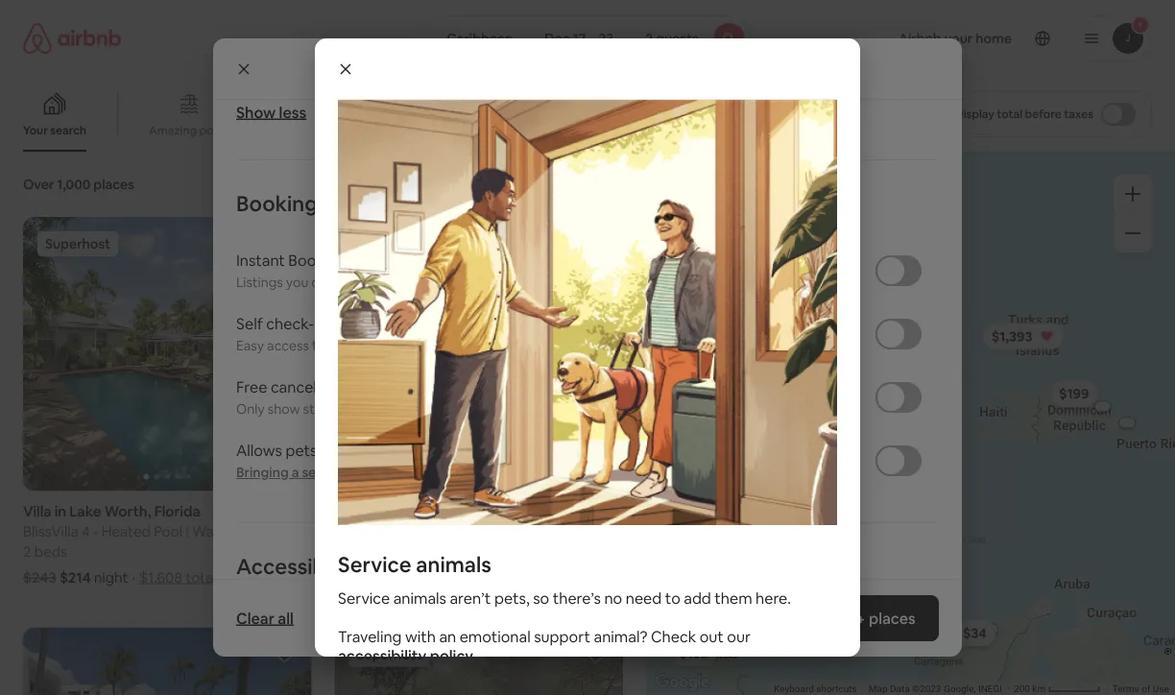 Task type: locate. For each thing, give the bounding box(es) containing it.
add to wishlist: resort in cabarete, dominican republic image
[[273, 642, 296, 665]]

remove from wishlist: villa in lake worth, florida image
[[273, 231, 296, 254]]

animal? inside allows pets bringing a service animal?
[[350, 464, 399, 481]]

$214 inside button
[[789, 185, 819, 202]]

1 vertical spatial $1,393
[[335, 569, 378, 587]]

offer
[[366, 400, 396, 418]]

$1,393 inside sardinia- beach front luxury villa 1 bed $1,393 night · $8,660 total
[[335, 569, 378, 587]]

show down here.
[[776, 608, 815, 628]]

1 horizontal spatial $1,393
[[992, 328, 1033, 345]]

–
[[589, 30, 596, 47]]

0 vertical spatial animal?
[[350, 464, 399, 481]]

0 horizontal spatial you
[[286, 274, 309, 291]]

you right once
[[444, 337, 466, 354]]

here.
[[756, 588, 791, 608]]

animals
[[416, 551, 491, 578], [393, 588, 446, 608]]

guests
[[656, 30, 699, 47]]

1 night from the left
[[94, 569, 128, 587]]

1 horizontal spatial in
[[314, 314, 326, 333]]

dec 17 – 23
[[545, 30, 614, 47]]

1 horizontal spatial 2
[[646, 30, 653, 47]]

caribbean
[[447, 30, 513, 47]]

places inside filters 'dialog'
[[869, 608, 916, 628]]

data
[[890, 683, 910, 695]]

all
[[278, 608, 294, 628]]

in left lake on the left of the page
[[55, 502, 66, 521]]

amazing pools
[[149, 123, 229, 138]]

1 vertical spatial you
[[444, 337, 466, 354]]

1 vertical spatial animals
[[393, 588, 446, 608]]

· left $8,660
[[419, 569, 422, 587]]

amazing for amazing pools
[[149, 123, 197, 138]]

of
[[1142, 683, 1151, 695]]

them
[[715, 588, 752, 608]]

0 vertical spatial animals
[[416, 551, 491, 578]]

villa right luxury
[[523, 522, 550, 541]]

0 horizontal spatial $214
[[59, 569, 91, 587]]

0 horizontal spatial amazing
[[149, 123, 197, 138]]

2 · from the left
[[419, 569, 422, 587]]

1 horizontal spatial ·
[[419, 569, 422, 587]]

1 horizontal spatial you
[[444, 337, 466, 354]]

google image
[[651, 670, 715, 695]]

cancellation right the free
[[428, 400, 502, 418]]

0 vertical spatial $1,393
[[992, 328, 1033, 345]]

can
[[311, 274, 334, 291]]

to inside service animals dialog
[[665, 588, 681, 608]]

tropical
[[356, 123, 400, 138]]

emotional
[[460, 627, 531, 646]]

None search field
[[423, 15, 752, 61]]

animal? down no
[[594, 627, 648, 646]]

· inside 2 beds $243 $214 night · $1,608 total
[[132, 569, 135, 587]]

2 service from the top
[[338, 588, 390, 608]]

0 vertical spatial places
[[93, 176, 134, 193]]

easy
[[236, 337, 264, 354]]

night down the beach
[[381, 569, 415, 587]]

1 horizontal spatial places
[[869, 608, 916, 628]]

· left the $1,608
[[132, 569, 135, 587]]

2 left beds
[[23, 543, 31, 561]]

map data ©2023 google, inegi
[[869, 683, 1003, 695]]

service down sardinia- at the left bottom of the page
[[338, 551, 412, 578]]

1 horizontal spatial $214
[[789, 185, 819, 202]]

0 vertical spatial villa
[[23, 502, 51, 521]]

0 vertical spatial service
[[338, 551, 412, 578]]

places right 1,000
[[93, 176, 134, 193]]

2 left guests
[[646, 30, 653, 47]]

$159 button
[[671, 640, 717, 667]]

animal?
[[350, 464, 399, 481], [594, 627, 648, 646]]

luxury
[[476, 522, 520, 541]]

our
[[727, 627, 751, 646]]

in
[[314, 314, 326, 333], [55, 502, 66, 521]]

cancellation up stays
[[271, 377, 356, 397]]

1 vertical spatial show
[[776, 608, 815, 628]]

free
[[236, 377, 267, 397]]

$214 up $172
[[789, 185, 819, 202]]

1 vertical spatial in
[[55, 502, 66, 521]]

1 service from the top
[[338, 551, 412, 578]]

service down 'accessibility features'
[[338, 588, 390, 608]]

200 km
[[1014, 683, 1048, 695]]

total inside sardinia- beach front luxury villa 1 bed $1,393 night · $8,660 total
[[475, 569, 506, 587]]

animal? right service
[[350, 464, 399, 481]]

1 vertical spatial service
[[338, 588, 390, 608]]

you
[[286, 274, 309, 291], [444, 337, 466, 354]]

terms of use link
[[1113, 683, 1170, 695]]

only
[[236, 400, 265, 418]]

traveling
[[338, 627, 402, 646]]

accessibility
[[236, 553, 362, 580]]

amazing for amazing views
[[436, 123, 484, 138]]

0 horizontal spatial night
[[94, 569, 128, 587]]

$8,660
[[426, 569, 472, 587]]

animals for service animals aren't pets, so there's no need to add them here.
[[393, 588, 446, 608]]

1 · from the left
[[132, 569, 135, 587]]

2 inside 2 beds $243 $214 night · $1,608 total
[[23, 543, 31, 561]]

show for show 1,000+ places
[[776, 608, 815, 628]]

total inside 2 beds $243 $214 night · $1,608 total
[[185, 569, 216, 587]]

none search field containing caribbean
[[423, 15, 752, 61]]

in down the can
[[314, 314, 326, 333]]

1 horizontal spatial show
[[776, 608, 815, 628]]

total left before
[[997, 107, 1023, 121]]

0 horizontal spatial to
[[312, 337, 325, 354]]

0 horizontal spatial show
[[236, 102, 276, 122]]

2 beds $243 $214 night · $1,608 total
[[23, 543, 216, 587]]

$8,660 total button
[[426, 569, 506, 587]]

1 horizontal spatial total
[[475, 569, 506, 587]]

to left add on the bottom of the page
[[665, 588, 681, 608]]

service for service animals
[[338, 551, 412, 578]]

you down book
[[286, 274, 309, 291]]

4.92 out of 5 average rating,  63 reviews image
[[238, 502, 312, 521]]

group containing amazing views
[[0, 77, 824, 152]]

features
[[366, 553, 449, 580]]

$214 button
[[781, 180, 851, 207]]

1 horizontal spatial to
[[665, 588, 681, 608]]

2 horizontal spatial total
[[997, 107, 1023, 121]]

bringing a service animal? button
[[236, 464, 399, 481]]

service animals
[[338, 551, 491, 578]]

taxes
[[1064, 107, 1094, 121]]

there's
[[553, 588, 601, 608]]

check-
[[266, 314, 314, 333]]

2
[[646, 30, 653, 47], [23, 543, 31, 561]]

1 vertical spatial places
[[869, 608, 916, 628]]

sardinia- beach front luxury villa 1 bed $1,393 night · $8,660 total
[[335, 522, 550, 587]]

pools
[[199, 123, 229, 138]]

0 horizontal spatial places
[[93, 176, 134, 193]]

0 horizontal spatial ·
[[132, 569, 135, 587]]

add
[[684, 588, 711, 608]]

show left less
[[236, 102, 276, 122]]

you inside instant book listings you can book without waiting for host approval
[[286, 274, 309, 291]]

villa up beds
[[23, 502, 51, 521]]

0 horizontal spatial total
[[185, 569, 216, 587]]

$214
[[789, 185, 819, 202], [59, 569, 91, 587]]

0 vertical spatial in
[[314, 314, 326, 333]]

profile element
[[776, 0, 1152, 77]]

amazing left "views"
[[436, 123, 484, 138]]

night inside 2 beds $243 $214 night · $1,608 total
[[94, 569, 128, 587]]

inegi
[[979, 683, 1003, 695]]

total right the $1,608
[[185, 569, 216, 587]]

$32
[[706, 302, 729, 320]]

1 horizontal spatial cancellation
[[428, 400, 502, 418]]

$172
[[799, 203, 829, 221]]

caribbean button
[[423, 15, 529, 61]]

$172 button
[[791, 199, 837, 226]]

places right the '1,000+'
[[869, 608, 916, 628]]

2 night from the left
[[381, 569, 415, 587]]

allows
[[236, 440, 282, 460]]

0 vertical spatial show
[[236, 102, 276, 122]]

0 horizontal spatial $1,393
[[335, 569, 378, 587]]

to left the at the left of the page
[[312, 337, 325, 354]]

$271 button
[[813, 205, 860, 232]]

show
[[236, 102, 276, 122], [776, 608, 815, 628]]

1 vertical spatial 2
[[23, 543, 31, 561]]

animals down front
[[416, 551, 491, 578]]

traveling with an emotional support animal? check out our accessibility policy .
[[338, 627, 751, 666]]

1 vertical spatial animal?
[[594, 627, 648, 646]]

display
[[955, 107, 995, 121]]

out
[[700, 627, 724, 646]]

1 horizontal spatial amazing
[[436, 123, 484, 138]]

0 horizontal spatial 2
[[23, 543, 31, 561]]

so
[[533, 588, 549, 608]]

$1,608 total button
[[139, 569, 216, 587]]

1 horizontal spatial villa
[[523, 522, 550, 541]]

1 vertical spatial villa
[[523, 522, 550, 541]]

animals down "service animals"
[[393, 588, 446, 608]]

1,000+
[[818, 608, 866, 628]]

$15 button
[[698, 298, 737, 325]]

group
[[0, 77, 824, 152], [23, 217, 312, 491], [335, 217, 623, 491], [23, 628, 312, 695], [335, 628, 623, 695]]

amazing left pools in the left of the page
[[149, 123, 197, 138]]

arrive
[[469, 337, 504, 354]]

1 vertical spatial $214
[[59, 569, 91, 587]]

· inside sardinia- beach front luxury villa 1 bed $1,393 night · $8,660 total
[[419, 569, 422, 587]]

total up the aren't
[[475, 569, 506, 587]]

0 vertical spatial $214
[[789, 185, 819, 202]]

$243
[[23, 569, 56, 587]]

lake
[[69, 502, 101, 521]]

0 horizontal spatial villa
[[23, 502, 51, 521]]

shortcuts
[[817, 683, 857, 695]]

0 vertical spatial cancellation
[[271, 377, 356, 397]]

total
[[997, 107, 1023, 121], [185, 569, 216, 587], [475, 569, 506, 587]]

places for show 1,000+ places
[[869, 608, 916, 628]]

amazing
[[436, 123, 484, 138], [149, 123, 197, 138]]

stays
[[303, 400, 335, 418]]

0 vertical spatial to
[[312, 337, 325, 354]]

1 vertical spatial cancellation
[[428, 400, 502, 418]]

1 vertical spatial to
[[665, 588, 681, 608]]

0 vertical spatial 2
[[646, 30, 653, 47]]

17
[[573, 30, 586, 47]]

instant book listings you can book without waiting for host approval
[[236, 250, 577, 291]]

1 horizontal spatial night
[[381, 569, 415, 587]]

worth,
[[104, 502, 151, 521]]

animal? inside the traveling with an emotional support animal? check out our accessibility policy .
[[594, 627, 648, 646]]

night left the $1,608
[[94, 569, 128, 587]]

1 horizontal spatial animal?
[[594, 627, 648, 646]]

$214 right $243
[[59, 569, 91, 587]]

you inside self check-in easy access to the property once you arrive
[[444, 337, 466, 354]]

terms
[[1113, 683, 1140, 695]]

villa
[[23, 502, 51, 521], [523, 522, 550, 541]]

$15
[[707, 303, 728, 320]]

0 horizontal spatial animal?
[[350, 464, 399, 481]]

accessibility
[[338, 646, 427, 666]]

2 inside 'button'
[[646, 30, 653, 47]]

book
[[337, 274, 368, 291]]

0 vertical spatial you
[[286, 274, 309, 291]]



Task type: describe. For each thing, give the bounding box(es) containing it.
luxe
[[562, 123, 587, 138]]

google map
showing 46 stays. including 2 saved stays. region
[[646, 152, 1175, 695]]

1,000
[[57, 176, 91, 193]]

keyboard shortcuts button
[[774, 682, 857, 695]]

$1,393 inside $1,393 button
[[992, 328, 1033, 345]]

$214 inside 2 beds $243 $214 night · $1,608 total
[[59, 569, 91, 587]]

before
[[1025, 107, 1062, 121]]

remove from wishlist: villa in providenciales, turks & caicos islands image
[[585, 231, 608, 254]]

allows pets bringing a service animal?
[[236, 440, 399, 481]]

homes
[[657, 123, 694, 138]]

200 km button
[[1008, 682, 1107, 695]]

$34
[[963, 625, 987, 642]]

for
[[470, 274, 488, 291]]

waiting
[[422, 274, 468, 291]]

clear
[[236, 608, 275, 628]]

$31 button
[[956, 620, 995, 647]]

service
[[302, 464, 347, 481]]

0 horizontal spatial cancellation
[[271, 377, 356, 397]]

display total before taxes button
[[939, 91, 1152, 137]]

to inside self check-in easy access to the property once you arrive
[[312, 337, 325, 354]]

free cancellation only show stays that offer free cancellation
[[236, 377, 502, 418]]

5.0
[[582, 502, 602, 521]]

florida
[[154, 502, 200, 521]]

pets
[[286, 440, 317, 460]]

show 1,000+ places
[[776, 608, 916, 628]]

over 1,000 places
[[23, 176, 134, 193]]

without
[[371, 274, 419, 291]]

0 horizontal spatial in
[[55, 502, 66, 521]]

self check-in easy access to the property once you arrive
[[236, 314, 504, 354]]

a guest with a service animal being greeted by a host image
[[338, 100, 837, 525]]

show for show less
[[236, 102, 276, 122]]

$199 button
[[1051, 380, 1098, 407]]

villa inside sardinia- beach front luxury villa 1 bed $1,393 night · $8,660 total
[[523, 522, 550, 541]]

2 for 2 beds $243 $214 night · $1,608 total
[[23, 543, 31, 561]]

sardinia-
[[335, 522, 392, 541]]

2 for 2 guests
[[646, 30, 653, 47]]

$1,393 button
[[983, 323, 1064, 350]]

show less
[[236, 102, 306, 122]]

options
[[322, 190, 398, 217]]

over
[[23, 176, 54, 193]]

4.92
[[253, 502, 282, 521]]

dec
[[545, 30, 570, 47]]

no
[[604, 588, 622, 608]]

$34 button
[[955, 620, 996, 647]]

policy
[[430, 646, 473, 666]]

particulares
[[759, 123, 824, 138]]

map
[[869, 683, 888, 695]]

bringing
[[236, 464, 289, 481]]

with
[[405, 627, 436, 646]]

booking options
[[236, 190, 398, 217]]

once
[[410, 337, 441, 354]]

tiny homes
[[632, 123, 694, 138]]

$32 button
[[697, 298, 738, 324]]

200
[[1014, 683, 1030, 695]]

need
[[626, 588, 662, 608]]

.
[[473, 646, 477, 666]]

dec 17 – 23 button
[[528, 15, 630, 61]]

bed
[[344, 543, 370, 561]]

$140 button
[[713, 588, 761, 615]]

less
[[279, 102, 306, 122]]

filters dialog
[[213, 0, 962, 695]]

your search
[[23, 123, 86, 138]]

access
[[267, 337, 309, 354]]

terms of use
[[1113, 683, 1170, 695]]

clear all button
[[227, 599, 303, 638]]

animal? for support
[[594, 627, 648, 646]]

tiny
[[632, 123, 655, 138]]

23
[[599, 30, 614, 47]]

add to wishlist: tiny home in minca, colombia image
[[585, 642, 608, 665]]

use
[[1153, 683, 1170, 695]]

1
[[335, 543, 341, 561]]

5.0 out of 5 average rating,  8 reviews image
[[567, 502, 623, 521]]

service animals dialog
[[315, 38, 860, 681]]

instant
[[236, 250, 285, 270]]

display total before taxes
[[955, 107, 1094, 121]]

in inside self check-in easy access to the property once you arrive
[[314, 314, 326, 333]]

beds
[[34, 543, 67, 561]]

listings
[[236, 274, 283, 291]]

search
[[50, 123, 86, 138]]

night inside sardinia- beach front luxury villa 1 bed $1,393 night · $8,660 total
[[381, 569, 415, 587]]

zoom in image
[[1125, 186, 1141, 202]]

©2023
[[913, 683, 942, 695]]

a
[[292, 464, 299, 481]]

beachfront
[[260, 123, 321, 138]]

(8)
[[605, 502, 623, 521]]

service for service animals aren't pets, so there's no need to add them here.
[[338, 588, 390, 608]]

amazing views
[[436, 123, 517, 138]]

show
[[268, 400, 300, 418]]

2 guests
[[646, 30, 699, 47]]

free
[[399, 400, 425, 418]]

animals for service animals
[[416, 551, 491, 578]]

pets,
[[494, 588, 530, 608]]

check
[[651, 627, 696, 646]]

animal? for service
[[350, 464, 399, 481]]

approval
[[524, 274, 577, 291]]

km
[[1033, 683, 1046, 695]]

zoom out image
[[1125, 226, 1141, 241]]

total inside button
[[997, 107, 1023, 121]]

places for over 1,000 places
[[93, 176, 134, 193]]



Task type: vqa. For each thing, say whether or not it's contained in the screenshot.
1,000
yes



